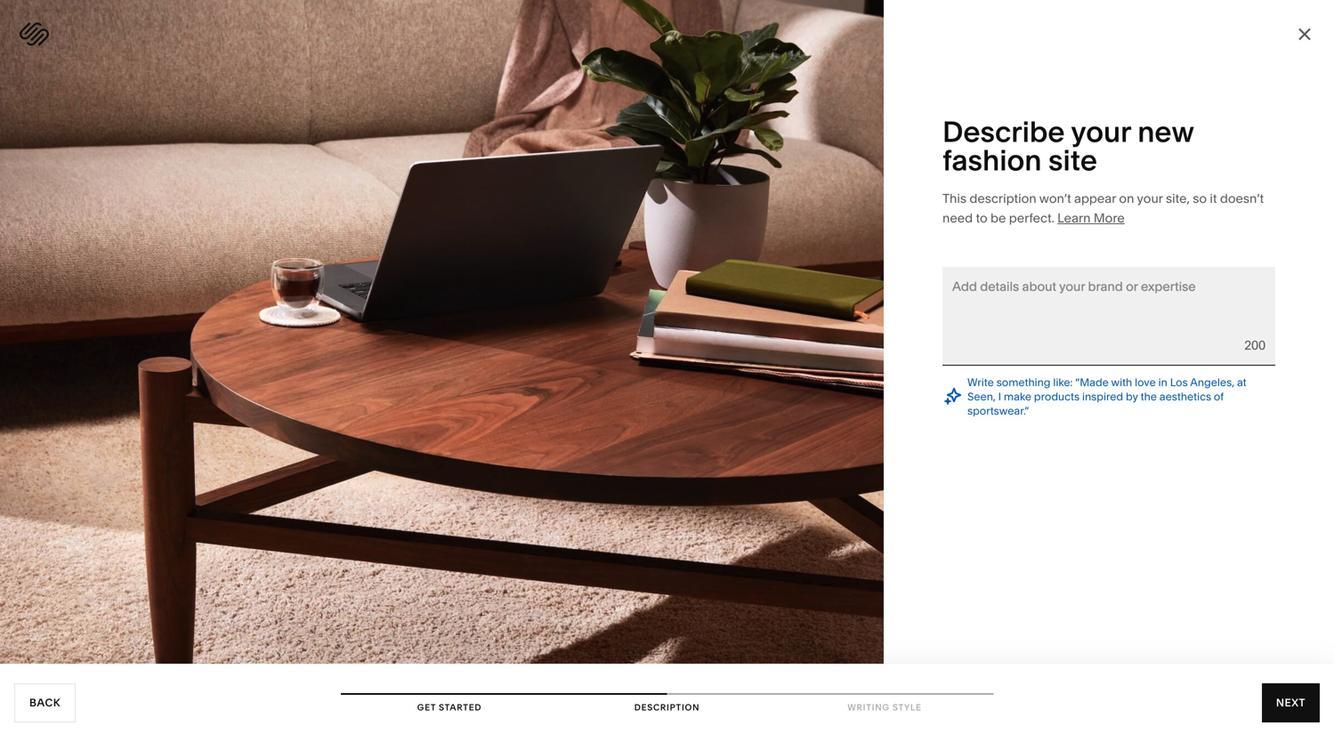 Task type: locate. For each thing, give the bounding box(es) containing it.
doesn't
[[1221, 191, 1264, 206]]

on
[[1120, 191, 1135, 206]]

like:
[[1054, 376, 1073, 389]]

seen,
[[968, 390, 996, 403]]

write something like: "made with love in los angeles, at seen, i make products inspired by the aesthetics of sportswear."
[[968, 376, 1247, 418]]

1 horizontal spatial your
[[1137, 191, 1163, 206]]

your right on
[[1137, 191, 1163, 206]]

with
[[1112, 376, 1133, 389]]

writing
[[848, 703, 890, 713]]

angeles,
[[1191, 376, 1235, 389]]

your
[[1071, 114, 1131, 149], [1137, 191, 1163, 206]]

describe
[[943, 114, 1065, 149]]

next button
[[1262, 684, 1320, 723]]

fashion
[[943, 143, 1042, 178]]

learn more link
[[1058, 211, 1125, 226]]

site
[[1049, 143, 1098, 178]]

writing style
[[848, 703, 922, 713]]

los
[[1171, 376, 1188, 389]]

i
[[999, 390, 1002, 403]]

learn
[[1058, 211, 1091, 226]]

0 vertical spatial your
[[1071, 114, 1131, 149]]

description
[[970, 191, 1037, 206]]

learn more
[[1058, 211, 1125, 226]]

your inside this description won't appear on your site, so it doesn't need to be perfect.
[[1137, 191, 1163, 206]]

the
[[1141, 390, 1157, 403]]

at
[[1238, 376, 1247, 389]]

style
[[893, 703, 922, 713]]

1 vertical spatial your
[[1137, 191, 1163, 206]]

0 horizontal spatial your
[[1071, 114, 1131, 149]]

your left new
[[1071, 114, 1131, 149]]

back
[[29, 697, 61, 710]]

"made
[[1076, 376, 1109, 389]]

write
[[968, 376, 994, 389]]

by
[[1126, 390, 1139, 403]]

won't
[[1040, 191, 1072, 206]]

back button
[[14, 684, 76, 723]]

to
[[976, 211, 988, 226]]

your inside describe your new fashion site
[[1071, 114, 1131, 149]]



Task type: describe. For each thing, give the bounding box(es) containing it.
this
[[943, 191, 967, 206]]

laptop on table image
[[0, 0, 884, 664]]

next
[[1277, 697, 1306, 710]]

started
[[439, 703, 482, 713]]

description
[[635, 703, 700, 713]]

sportswear."
[[968, 405, 1030, 418]]

products
[[1035, 390, 1080, 403]]

be
[[991, 211, 1007, 226]]

so
[[1193, 191, 1207, 206]]

appear
[[1075, 191, 1117, 206]]

inspired
[[1083, 390, 1124, 403]]

make
[[1004, 390, 1032, 403]]

something
[[997, 376, 1051, 389]]

get started
[[417, 703, 482, 713]]

200
[[1245, 338, 1266, 353]]

Add details about your brand or expertise text field
[[953, 277, 1235, 355]]

get
[[417, 703, 436, 713]]

in
[[1159, 376, 1168, 389]]

love
[[1135, 376, 1156, 389]]

this description won't appear on your site, so it doesn't need to be perfect.
[[943, 191, 1264, 226]]

site,
[[1166, 191, 1190, 206]]

aesthetics
[[1160, 390, 1212, 403]]

perfect.
[[1009, 211, 1055, 226]]

it
[[1210, 191, 1218, 206]]

new
[[1138, 114, 1194, 149]]

more
[[1094, 211, 1125, 226]]

need
[[943, 211, 973, 226]]

describe your new fashion site
[[943, 114, 1194, 178]]

of
[[1214, 390, 1224, 403]]



